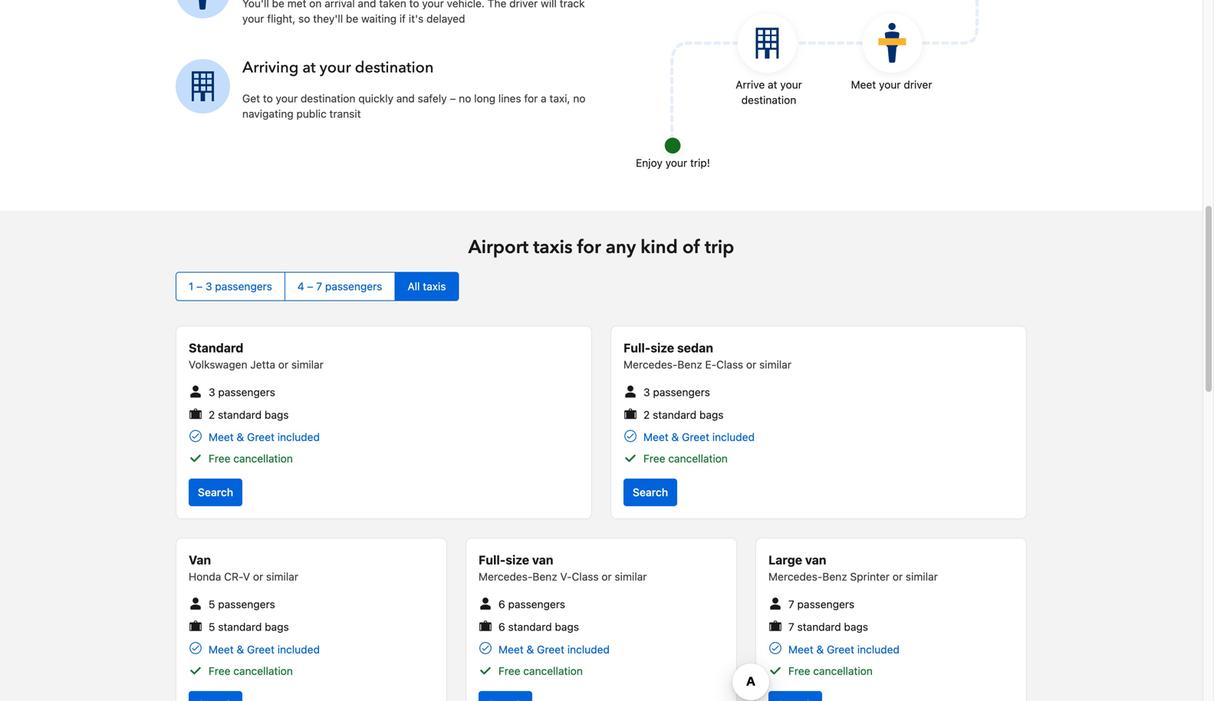 Task type: describe. For each thing, give the bounding box(es) containing it.
1 vertical spatial driver
[[904, 78, 932, 91]]

meet for van
[[209, 643, 234, 656]]

volkswagen
[[189, 358, 247, 371]]

& for van
[[527, 643, 534, 656]]

van
[[189, 553, 211, 567]]

trip
[[705, 235, 734, 260]]

2 standard bags for sedan
[[644, 408, 724, 421]]

size for van
[[506, 553, 529, 567]]

standard volkswagen jetta or similar
[[189, 341, 324, 371]]

free for mercedes-
[[788, 665, 810, 677]]

you'll be met on arrival and taken to your vehicle. the driver will track your flight, so they'll be waiting if it's delayed
[[242, 0, 585, 25]]

cancellation for mercedes-
[[813, 665, 873, 677]]

get to your destination quickly and safely – no long lines for a taxi, no navigating public transit
[[242, 92, 586, 120]]

on
[[309, 0, 322, 10]]

cancellation for jetta
[[233, 452, 293, 465]]

meet for large van
[[788, 643, 814, 656]]

standard for sedan
[[653, 408, 697, 421]]

7 for 7 standard bags
[[788, 621, 794, 633]]

large
[[769, 553, 802, 567]]

& for jetta
[[237, 431, 244, 444]]

arrive
[[736, 78, 765, 91]]

class for sedan
[[716, 358, 743, 371]]

arrival
[[325, 0, 355, 10]]

or inside full-size van mercedes-benz v-class or similar
[[602, 570, 612, 583]]

you'll
[[242, 0, 269, 10]]

of
[[683, 235, 700, 260]]

passengers for large van
[[797, 598, 855, 611]]

if
[[399, 12, 406, 25]]

7 for 7 passengers
[[788, 598, 794, 611]]

search for volkswagen
[[198, 486, 233, 499]]

airport
[[468, 235, 529, 260]]

airport taxis for any kind of trip
[[468, 235, 734, 260]]

at for arriving
[[303, 57, 316, 78]]

to inside you'll be met on arrival and taken to your vehicle. the driver will track your flight, so they'll be waiting if it's delayed
[[409, 0, 419, 10]]

destination for arriving at your destination
[[355, 57, 434, 78]]

greet for jetta
[[247, 431, 275, 444]]

track
[[560, 0, 585, 10]]

4 – 7 passengers
[[297, 280, 382, 293]]

a
[[541, 92, 547, 105]]

meet for full-size sedan
[[644, 431, 669, 444]]

cancellation for cr-
[[233, 665, 293, 677]]

3 passengers for size
[[644, 386, 710, 399]]

v
[[243, 570, 250, 583]]

lines
[[498, 92, 521, 105]]

standard for mercedes-
[[797, 621, 841, 633]]

van honda cr-v or similar
[[189, 553, 298, 583]]

7 standard bags
[[788, 621, 868, 633]]

3 for full-
[[644, 386, 650, 399]]

taken
[[379, 0, 406, 10]]

your inside get to your destination quickly and safely – no long lines for a taxi, no navigating public transit
[[276, 92, 298, 105]]

destination for get to your destination quickly and safely – no long lines for a taxi, no navigating public transit
[[301, 92, 356, 105]]

for inside get to your destination quickly and safely – no long lines for a taxi, no navigating public transit
[[524, 92, 538, 105]]

and for quickly
[[396, 92, 415, 105]]

similar inside van honda cr-v or similar
[[266, 570, 298, 583]]

standard for van
[[508, 621, 552, 633]]

full-size sedan mercedes-benz e-class or similar
[[624, 341, 792, 371]]

sedan
[[677, 341, 713, 355]]

2 standard bags for jetta
[[209, 408, 289, 421]]

jetta
[[250, 358, 275, 371]]

public
[[296, 107, 327, 120]]

enjoy your trip!
[[636, 157, 710, 169]]

similar inside standard volkswagen jetta or similar
[[291, 358, 324, 371]]

free cancellation for sedan
[[644, 452, 728, 465]]

standard for jetta
[[218, 408, 262, 421]]

free for jetta
[[209, 452, 231, 465]]

cr-
[[224, 570, 243, 583]]

1 no from the left
[[459, 92, 471, 105]]

benz inside large van mercedes-benz sprinter or similar
[[823, 570, 847, 583]]

meet & greet included for sedan
[[644, 431, 755, 444]]

full-size van mercedes-benz v-class or similar
[[479, 553, 647, 583]]

1 horizontal spatial be
[[346, 12, 358, 25]]

to inside get to your destination quickly and safely – no long lines for a taxi, no navigating public transit
[[263, 92, 273, 105]]

included for cr-
[[278, 643, 320, 656]]

class for van
[[572, 570, 599, 583]]

2 for volkswagen
[[209, 408, 215, 421]]

taxis for airport
[[533, 235, 573, 260]]

similar inside full-size van mercedes-benz v-class or similar
[[615, 570, 647, 583]]

greet for sedan
[[682, 431, 710, 444]]

e-
[[705, 358, 716, 371]]

navigating
[[242, 107, 294, 120]]

delayed
[[427, 12, 465, 25]]

greet for mercedes-
[[827, 643, 854, 656]]

2 for size
[[644, 408, 650, 421]]

search for size
[[633, 486, 668, 499]]

bags for van
[[555, 621, 579, 633]]

van inside large van mercedes-benz sprinter or similar
[[805, 553, 826, 567]]

passengers for full-size sedan
[[653, 386, 710, 399]]

free cancellation for van
[[499, 665, 583, 677]]

or inside full-size sedan mercedes-benz e-class or similar
[[746, 358, 756, 371]]

1 horizontal spatial for
[[577, 235, 601, 260]]

passengers for standard
[[218, 386, 275, 399]]

7 passengers
[[788, 598, 855, 611]]

free cancellation for jetta
[[209, 452, 293, 465]]

taxi,
[[550, 92, 570, 105]]

destination for arrive at your destination
[[741, 94, 796, 106]]

standard for cr-
[[218, 621, 262, 633]]

6 for 6 passengers
[[499, 598, 505, 611]]

5 for 5 standard bags
[[209, 621, 215, 633]]

or inside van honda cr-v or similar
[[253, 570, 263, 583]]

similar inside full-size sedan mercedes-benz e-class or similar
[[759, 358, 792, 371]]

search button for volkswagen
[[189, 479, 242, 506]]

trip!
[[690, 157, 710, 169]]

mercedes- for sedan
[[624, 358, 678, 371]]

& for sedan
[[672, 431, 679, 444]]

meet & greet included for jetta
[[209, 431, 320, 444]]



Task type: vqa. For each thing, say whether or not it's contained in the screenshot.
Get
yes



Task type: locate. For each thing, give the bounding box(es) containing it.
free for cr-
[[209, 665, 231, 677]]

honda
[[189, 570, 221, 583]]

benz
[[678, 358, 702, 371], [533, 570, 557, 583], [823, 570, 847, 583]]

1 2 from the left
[[209, 408, 215, 421]]

0 horizontal spatial size
[[506, 553, 529, 567]]

2 horizontal spatial –
[[450, 92, 456, 105]]

1 horizontal spatial to
[[409, 0, 419, 10]]

greet down jetta
[[247, 431, 275, 444]]

2 vertical spatial 7
[[788, 621, 794, 633]]

passengers up 7 standard bags
[[797, 598, 855, 611]]

0 horizontal spatial 2 standard bags
[[209, 408, 289, 421]]

& for mercedes-
[[816, 643, 824, 656]]

free
[[209, 452, 231, 465], [644, 452, 665, 465], [209, 665, 231, 677], [499, 665, 520, 677], [788, 665, 810, 677]]

6 down 6 passengers on the left bottom
[[499, 621, 505, 633]]

free for sedan
[[644, 452, 665, 465]]

at
[[303, 57, 316, 78], [768, 78, 777, 91]]

class
[[716, 358, 743, 371], [572, 570, 599, 583]]

1 5 from the top
[[209, 598, 215, 611]]

benz down sedan
[[678, 358, 702, 371]]

similar right jetta
[[291, 358, 324, 371]]

1 horizontal spatial 3 passengers
[[644, 386, 710, 399]]

5 standard bags
[[209, 621, 289, 633]]

at for arrive
[[768, 78, 777, 91]]

3 passengers down jetta
[[209, 386, 275, 399]]

all taxis
[[408, 280, 446, 293]]

destination down "arrive"
[[741, 94, 796, 106]]

standard
[[189, 341, 243, 355]]

passengers down 'e-'
[[653, 386, 710, 399]]

or right jetta
[[278, 358, 288, 371]]

1 vertical spatial be
[[346, 12, 358, 25]]

get
[[242, 92, 260, 105]]

7 up 7 standard bags
[[788, 598, 794, 611]]

7
[[316, 280, 322, 293], [788, 598, 794, 611], [788, 621, 794, 633]]

it's
[[409, 12, 424, 25]]

0 horizontal spatial taxis
[[423, 280, 446, 293]]

passengers up 6 standard bags
[[508, 598, 565, 611]]

5
[[209, 598, 215, 611], [209, 621, 215, 633]]

mercedes- down large at the right bottom of page
[[769, 570, 823, 583]]

1 vertical spatial class
[[572, 570, 599, 583]]

standard down 5 passengers
[[218, 621, 262, 633]]

size
[[651, 341, 674, 355], [506, 553, 529, 567]]

0 horizontal spatial –
[[196, 280, 203, 293]]

7 inside sort results by element
[[316, 280, 322, 293]]

and left safely
[[396, 92, 415, 105]]

free cancellation for mercedes-
[[788, 665, 873, 677]]

or right "v"
[[253, 570, 263, 583]]

greet down 5 standard bags
[[247, 643, 275, 656]]

all
[[408, 280, 420, 293]]

search button for size
[[624, 479, 677, 506]]

1 2 standard bags from the left
[[209, 408, 289, 421]]

3 right 1
[[206, 280, 212, 293]]

3 inside sort results by element
[[206, 280, 212, 293]]

meet & greet included
[[209, 431, 320, 444], [644, 431, 755, 444], [209, 643, 320, 656], [499, 643, 610, 656], [788, 643, 900, 656]]

1 vertical spatial 5
[[209, 621, 215, 633]]

or right v-
[[602, 570, 612, 583]]

taxis right airport
[[533, 235, 573, 260]]

and for arrival
[[358, 0, 376, 10]]

included for jetta
[[278, 431, 320, 444]]

full- left sedan
[[624, 341, 651, 355]]

0 horizontal spatial no
[[459, 92, 471, 105]]

1 horizontal spatial van
[[805, 553, 826, 567]]

5 down 5 passengers
[[209, 621, 215, 633]]

benz inside full-size van mercedes-benz v-class or similar
[[533, 570, 557, 583]]

0 vertical spatial and
[[358, 0, 376, 10]]

size inside full-size van mercedes-benz v-class or similar
[[506, 553, 529, 567]]

– for 4 – 7 passengers
[[307, 280, 313, 293]]

meet for standard
[[209, 431, 234, 444]]

quickly
[[358, 92, 393, 105]]

1 vertical spatial for
[[577, 235, 601, 260]]

passengers down jetta
[[218, 386, 275, 399]]

destination inside get to your destination quickly and safely – no long lines for a taxi, no navigating public transit
[[301, 92, 356, 105]]

will
[[541, 0, 557, 10]]

– right safely
[[450, 92, 456, 105]]

full-
[[624, 341, 651, 355], [479, 553, 506, 567]]

2 horizontal spatial mercedes-
[[769, 570, 823, 583]]

your inside arrive at your destination
[[780, 78, 802, 91]]

similar
[[291, 358, 324, 371], [759, 358, 792, 371], [266, 570, 298, 583], [615, 570, 647, 583], [906, 570, 938, 583]]

and inside you'll be met on arrival and taken to your vehicle. the driver will track your flight, so they'll be waiting if it's delayed
[[358, 0, 376, 10]]

at right "arrive"
[[768, 78, 777, 91]]

&
[[237, 431, 244, 444], [672, 431, 679, 444], [237, 643, 244, 656], [527, 643, 534, 656], [816, 643, 824, 656]]

1 vertical spatial 7
[[788, 598, 794, 611]]

3 passengers down 'e-'
[[644, 386, 710, 399]]

class inside full-size sedan mercedes-benz e-class or similar
[[716, 358, 743, 371]]

0 horizontal spatial 2
[[209, 408, 215, 421]]

similar right "v"
[[266, 570, 298, 583]]

mercedes-
[[624, 358, 678, 371], [479, 570, 533, 583], [769, 570, 823, 583]]

taxis right all
[[423, 280, 446, 293]]

benz up '7 passengers'
[[823, 570, 847, 583]]

mercedes- inside large van mercedes-benz sprinter or similar
[[769, 570, 823, 583]]

meet
[[851, 78, 876, 91], [209, 431, 234, 444], [644, 431, 669, 444], [209, 643, 234, 656], [499, 643, 524, 656], [788, 643, 814, 656]]

bags for jetta
[[265, 408, 289, 421]]

1 vertical spatial taxis
[[423, 280, 446, 293]]

included
[[278, 431, 320, 444], [712, 431, 755, 444], [278, 643, 320, 656], [567, 643, 610, 656], [857, 643, 900, 656]]

7 right 4
[[316, 280, 322, 293]]

greet down 7 standard bags
[[827, 643, 854, 656]]

size inside full-size sedan mercedes-benz e-class or similar
[[651, 341, 674, 355]]

greet down 'e-'
[[682, 431, 710, 444]]

0 vertical spatial full-
[[624, 341, 651, 355]]

class inside full-size van mercedes-benz v-class or similar
[[572, 570, 599, 583]]

0 horizontal spatial class
[[572, 570, 599, 583]]

1 horizontal spatial at
[[768, 78, 777, 91]]

destination up public on the left top of the page
[[301, 92, 356, 105]]

1 vertical spatial full-
[[479, 553, 506, 567]]

7 down '7 passengers'
[[788, 621, 794, 633]]

safely
[[418, 92, 447, 105]]

0 horizontal spatial driver
[[509, 0, 538, 10]]

sort results by element
[[176, 272, 1027, 301]]

passengers right 1
[[215, 280, 272, 293]]

your
[[422, 0, 444, 10], [242, 12, 264, 25], [320, 57, 351, 78], [780, 78, 802, 91], [879, 78, 901, 91], [276, 92, 298, 105], [666, 157, 687, 169]]

1 vertical spatial to
[[263, 92, 273, 105]]

2
[[209, 408, 215, 421], [644, 408, 650, 421]]

mercedes- up 6 passengers on the left bottom
[[479, 570, 533, 583]]

0 horizontal spatial search
[[198, 486, 233, 499]]

or inside large van mercedes-benz sprinter or similar
[[893, 570, 903, 583]]

to
[[409, 0, 419, 10], [263, 92, 273, 105]]

size up 6 passengers on the left bottom
[[506, 553, 529, 567]]

size left sedan
[[651, 341, 674, 355]]

transit
[[329, 107, 361, 120]]

3 passengers for volkswagen
[[209, 386, 275, 399]]

6 up 6 standard bags
[[499, 598, 505, 611]]

0 horizontal spatial van
[[532, 553, 553, 567]]

bags for sedan
[[699, 408, 724, 421]]

0 horizontal spatial mercedes-
[[479, 570, 533, 583]]

so
[[298, 12, 310, 25]]

no right taxi,
[[573, 92, 586, 105]]

or right sprinter at the bottom of the page
[[893, 570, 903, 583]]

no
[[459, 92, 471, 105], [573, 92, 586, 105]]

taxis
[[533, 235, 573, 260], [423, 280, 446, 293]]

meet & greet included down 'e-'
[[644, 431, 755, 444]]

0 horizontal spatial 3 passengers
[[209, 386, 275, 399]]

2 van from the left
[[805, 553, 826, 567]]

at right arriving
[[303, 57, 316, 78]]

enjoy
[[636, 157, 663, 169]]

2 standard bags
[[209, 408, 289, 421], [644, 408, 724, 421]]

driver
[[509, 0, 538, 10], [904, 78, 932, 91]]

0 horizontal spatial for
[[524, 92, 538, 105]]

the
[[488, 0, 507, 10]]

long
[[474, 92, 496, 105]]

passengers for van
[[218, 598, 275, 611]]

0 vertical spatial to
[[409, 0, 419, 10]]

standard down '7 passengers'
[[797, 621, 841, 633]]

1 – 3 passengers
[[189, 280, 272, 293]]

vehicle.
[[447, 0, 485, 10]]

bags down '7 passengers'
[[844, 621, 868, 633]]

2 horizontal spatial benz
[[823, 570, 847, 583]]

sprinter
[[850, 570, 890, 583]]

1 horizontal spatial taxis
[[533, 235, 573, 260]]

1
[[189, 280, 194, 293]]

5 down honda
[[209, 598, 215, 611]]

0 horizontal spatial and
[[358, 0, 376, 10]]

mercedes- for van
[[479, 570, 533, 583]]

0 horizontal spatial to
[[263, 92, 273, 105]]

1 horizontal spatial no
[[573, 92, 586, 105]]

0 vertical spatial class
[[716, 358, 743, 371]]

full- inside full-size sedan mercedes-benz e-class or similar
[[624, 341, 651, 355]]

for left any
[[577, 235, 601, 260]]

meet your driver
[[851, 78, 932, 91]]

size for sedan
[[651, 341, 674, 355]]

kind
[[641, 235, 678, 260]]

1 search button from the left
[[189, 479, 242, 506]]

cancellation for sedan
[[668, 452, 728, 465]]

1 horizontal spatial mercedes-
[[624, 358, 678, 371]]

van inside full-size van mercedes-benz v-class or similar
[[532, 553, 553, 567]]

be
[[272, 0, 284, 10], [346, 12, 358, 25]]

5 for 5 passengers
[[209, 598, 215, 611]]

6
[[499, 598, 505, 611], [499, 621, 505, 633]]

0 vertical spatial taxis
[[533, 235, 573, 260]]

full- for full-size sedan
[[624, 341, 651, 355]]

0 vertical spatial 5
[[209, 598, 215, 611]]

2 search button from the left
[[624, 479, 677, 506]]

0 vertical spatial be
[[272, 0, 284, 10]]

passengers up 5 standard bags
[[218, 598, 275, 611]]

standard down the volkswagen
[[218, 408, 262, 421]]

0 horizontal spatial full-
[[479, 553, 506, 567]]

and
[[358, 0, 376, 10], [396, 92, 415, 105]]

1 van from the left
[[532, 553, 553, 567]]

2 3 passengers from the left
[[644, 386, 710, 399]]

standard
[[218, 408, 262, 421], [653, 408, 697, 421], [218, 621, 262, 633], [508, 621, 552, 633], [797, 621, 841, 633]]

any
[[606, 235, 636, 260]]

included for mercedes-
[[857, 643, 900, 656]]

and inside get to your destination quickly and safely – no long lines for a taxi, no navigating public transit
[[396, 92, 415, 105]]

0 vertical spatial driver
[[509, 0, 538, 10]]

search button
[[189, 479, 242, 506], [624, 479, 677, 506]]

cancellation
[[233, 452, 293, 465], [668, 452, 728, 465], [233, 665, 293, 677], [523, 665, 583, 677], [813, 665, 873, 677]]

3 down the volkswagen
[[209, 386, 215, 399]]

greet for van
[[537, 643, 565, 656]]

4
[[297, 280, 304, 293]]

5 passengers
[[209, 598, 275, 611]]

van
[[532, 553, 553, 567], [805, 553, 826, 567]]

bags down jetta
[[265, 408, 289, 421]]

bags down 'e-'
[[699, 408, 724, 421]]

3 for standard
[[209, 386, 215, 399]]

included for van
[[567, 643, 610, 656]]

full- inside full-size van mercedes-benz v-class or similar
[[479, 553, 506, 567]]

be up flight,
[[272, 0, 284, 10]]

passengers
[[215, 280, 272, 293], [325, 280, 382, 293], [218, 386, 275, 399], [653, 386, 710, 399], [218, 598, 275, 611], [508, 598, 565, 611], [797, 598, 855, 611]]

2 2 from the left
[[644, 408, 650, 421]]

– for 1 – 3 passengers
[[196, 280, 203, 293]]

2 6 from the top
[[499, 621, 505, 633]]

bags for cr-
[[265, 621, 289, 633]]

2 standard bags down 'e-'
[[644, 408, 724, 421]]

1 horizontal spatial size
[[651, 341, 674, 355]]

1 horizontal spatial class
[[716, 358, 743, 371]]

2 search from the left
[[633, 486, 668, 499]]

– inside get to your destination quickly and safely – no long lines for a taxi, no navigating public transit
[[450, 92, 456, 105]]

bags
[[265, 408, 289, 421], [699, 408, 724, 421], [265, 621, 289, 633], [555, 621, 579, 633], [844, 621, 868, 633]]

waiting
[[361, 12, 397, 25]]

1 vertical spatial size
[[506, 553, 529, 567]]

meet & greet included down 5 standard bags
[[209, 643, 320, 656]]

at inside arrive at your destination
[[768, 78, 777, 91]]

0 horizontal spatial search button
[[189, 479, 242, 506]]

mercedes- down sedan
[[624, 358, 678, 371]]

to up the navigating
[[263, 92, 273, 105]]

0 horizontal spatial benz
[[533, 570, 557, 583]]

3 passengers
[[209, 386, 275, 399], [644, 386, 710, 399]]

flight,
[[267, 12, 296, 25]]

met
[[287, 0, 306, 10]]

similar inside large van mercedes-benz sprinter or similar
[[906, 570, 938, 583]]

and up the waiting
[[358, 0, 376, 10]]

0 vertical spatial for
[[524, 92, 538, 105]]

similar right sprinter at the bottom of the page
[[906, 570, 938, 583]]

to up it's
[[409, 0, 419, 10]]

0 horizontal spatial be
[[272, 0, 284, 10]]

full- for full-size van
[[479, 553, 506, 567]]

benz inside full-size sedan mercedes-benz e-class or similar
[[678, 358, 702, 371]]

included for sedan
[[712, 431, 755, 444]]

booking airport taxi image
[[176, 0, 230, 18], [658, 0, 980, 162], [176, 59, 230, 114]]

free cancellation for cr-
[[209, 665, 293, 677]]

1 horizontal spatial benz
[[678, 358, 702, 371]]

1 vertical spatial and
[[396, 92, 415, 105]]

taxis inside sort results by element
[[423, 280, 446, 293]]

free cancellation
[[209, 452, 293, 465], [644, 452, 728, 465], [209, 665, 293, 677], [499, 665, 583, 677], [788, 665, 873, 677]]

1 vertical spatial 6
[[499, 621, 505, 633]]

bags down 5 passengers
[[265, 621, 289, 633]]

no left long
[[459, 92, 471, 105]]

arriving at your destination
[[242, 57, 434, 78]]

be down arrival
[[346, 12, 358, 25]]

van up 6 passengers on the left bottom
[[532, 553, 553, 567]]

1 horizontal spatial –
[[307, 280, 313, 293]]

2 2 standard bags from the left
[[644, 408, 724, 421]]

meet for full-size van
[[499, 643, 524, 656]]

for left a
[[524, 92, 538, 105]]

1 horizontal spatial full-
[[624, 341, 651, 355]]

benz left v-
[[533, 570, 557, 583]]

6 standard bags
[[499, 621, 579, 633]]

driver inside you'll be met on arrival and taken to your vehicle. the driver will track your flight, so they'll be waiting if it's delayed
[[509, 0, 538, 10]]

meet & greet included down jetta
[[209, 431, 320, 444]]

– right 1
[[196, 280, 203, 293]]

arriving
[[242, 57, 299, 78]]

greet for cr-
[[247, 643, 275, 656]]

2 standard bags down jetta
[[209, 408, 289, 421]]

van right large at the right bottom of page
[[805, 553, 826, 567]]

0 vertical spatial 7
[[316, 280, 322, 293]]

1 horizontal spatial 2 standard bags
[[644, 408, 724, 421]]

bags for mercedes-
[[844, 621, 868, 633]]

1 horizontal spatial 2
[[644, 408, 650, 421]]

1 6 from the top
[[499, 598, 505, 611]]

greet down 6 standard bags
[[537, 643, 565, 656]]

benz for van
[[533, 570, 557, 583]]

standard down full-size sedan mercedes-benz e-class or similar
[[653, 408, 697, 421]]

or inside standard volkswagen jetta or similar
[[278, 358, 288, 371]]

full- up 6 passengers on the left bottom
[[479, 553, 506, 567]]

cancellation for van
[[523, 665, 583, 677]]

v-
[[560, 570, 572, 583]]

–
[[450, 92, 456, 105], [196, 280, 203, 293], [307, 280, 313, 293]]

standard down 6 passengers on the left bottom
[[508, 621, 552, 633]]

bags down 6 passengers on the left bottom
[[555, 621, 579, 633]]

they'll
[[313, 12, 343, 25]]

0 vertical spatial size
[[651, 341, 674, 355]]

free for van
[[499, 665, 520, 677]]

similar right v-
[[615, 570, 647, 583]]

meet & greet included for mercedes-
[[788, 643, 900, 656]]

mercedes- inside full-size sedan mercedes-benz e-class or similar
[[624, 358, 678, 371]]

passengers for full-size van
[[508, 598, 565, 611]]

mercedes- inside full-size van mercedes-benz v-class or similar
[[479, 570, 533, 583]]

2 no from the left
[[573, 92, 586, 105]]

destination
[[355, 57, 434, 78], [301, 92, 356, 105], [741, 94, 796, 106]]

1 horizontal spatial search
[[633, 486, 668, 499]]

destination inside arrive at your destination
[[741, 94, 796, 106]]

6 passengers
[[499, 598, 565, 611]]

6 for 6 standard bags
[[499, 621, 505, 633]]

0 vertical spatial 6
[[499, 598, 505, 611]]

1 horizontal spatial search button
[[624, 479, 677, 506]]

greet
[[247, 431, 275, 444], [682, 431, 710, 444], [247, 643, 275, 656], [537, 643, 565, 656], [827, 643, 854, 656]]

meet & greet included down 6 standard bags
[[499, 643, 610, 656]]

similar right 'e-'
[[759, 358, 792, 371]]

3
[[206, 280, 212, 293], [209, 386, 215, 399], [644, 386, 650, 399]]

1 search from the left
[[198, 486, 233, 499]]

large van mercedes-benz sprinter or similar
[[769, 553, 938, 583]]

2 5 from the top
[[209, 621, 215, 633]]

for
[[524, 92, 538, 105], [577, 235, 601, 260]]

0 horizontal spatial at
[[303, 57, 316, 78]]

passengers right 4
[[325, 280, 382, 293]]

destination up quickly
[[355, 57, 434, 78]]

– right 4
[[307, 280, 313, 293]]

3 down full-size sedan mercedes-benz e-class or similar
[[644, 386, 650, 399]]

meet & greet included for cr-
[[209, 643, 320, 656]]

& for cr-
[[237, 643, 244, 656]]

meet & greet included down 7 standard bags
[[788, 643, 900, 656]]

arrive at your destination
[[736, 78, 802, 106]]

meet & greet included for van
[[499, 643, 610, 656]]

1 3 passengers from the left
[[209, 386, 275, 399]]

1 horizontal spatial and
[[396, 92, 415, 105]]

benz for sedan
[[678, 358, 702, 371]]

or right 'e-'
[[746, 358, 756, 371]]

taxis for all
[[423, 280, 446, 293]]

1 horizontal spatial driver
[[904, 78, 932, 91]]



